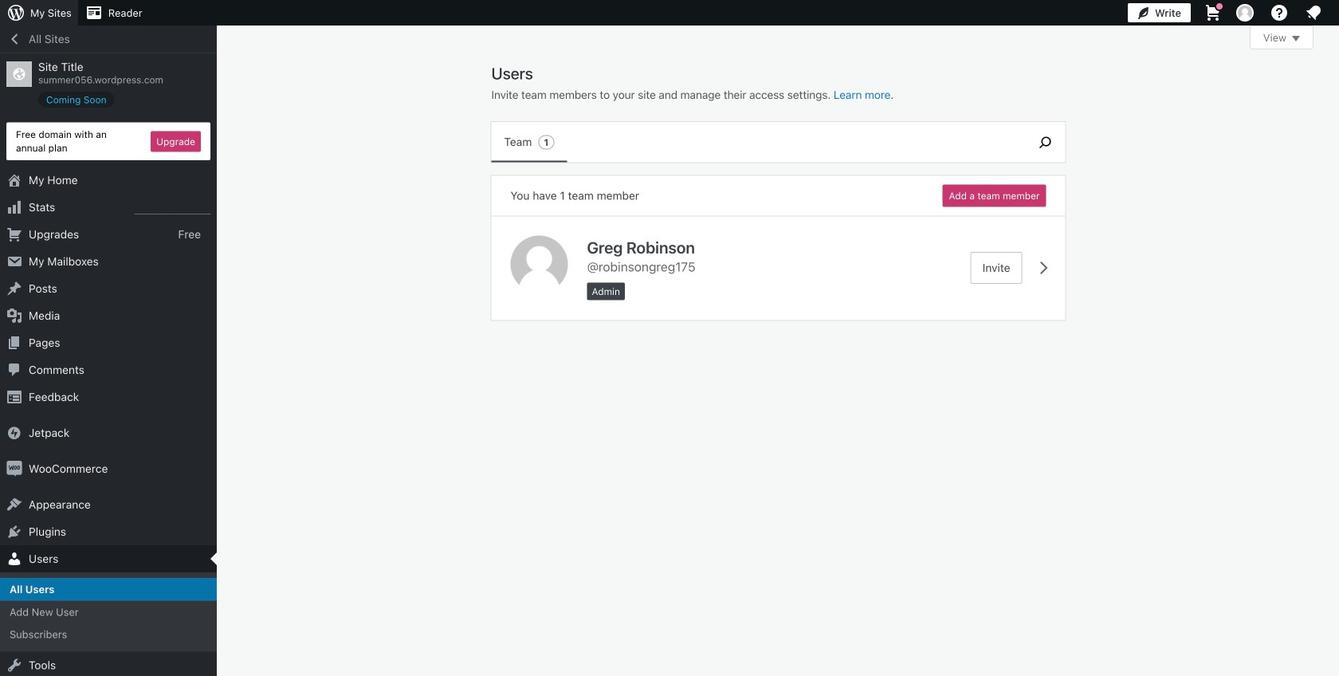 Task type: describe. For each thing, give the bounding box(es) containing it.
closed image
[[1292, 36, 1300, 41]]

my shopping cart image
[[1204, 3, 1223, 22]]

my profile image
[[1237, 4, 1254, 22]]

highest hourly views 0 image
[[135, 204, 210, 215]]

1 img image from the top
[[6, 425, 22, 441]]



Task type: locate. For each thing, give the bounding box(es) containing it.
manage your notifications image
[[1304, 3, 1323, 22]]

2 list item from the top
[[1332, 156, 1339, 231]]

list item
[[1332, 81, 1339, 156], [1332, 156, 1339, 231], [1332, 231, 1339, 290]]

3 list item from the top
[[1332, 231, 1339, 290]]

help image
[[1270, 3, 1289, 22]]

None search field
[[1026, 122, 1066, 162]]

greg robinson image
[[511, 236, 568, 293]]

open search image
[[1026, 133, 1066, 152]]

0 vertical spatial img image
[[6, 425, 22, 441]]

1 vertical spatial img image
[[6, 461, 22, 477]]

1 list item from the top
[[1332, 81, 1339, 156]]

img image
[[6, 425, 22, 441], [6, 461, 22, 477]]

main content
[[492, 26, 1314, 320]]

2 img image from the top
[[6, 461, 22, 477]]



Task type: vqa. For each thing, say whether or not it's contained in the screenshot.
Open Search IMAGE
yes



